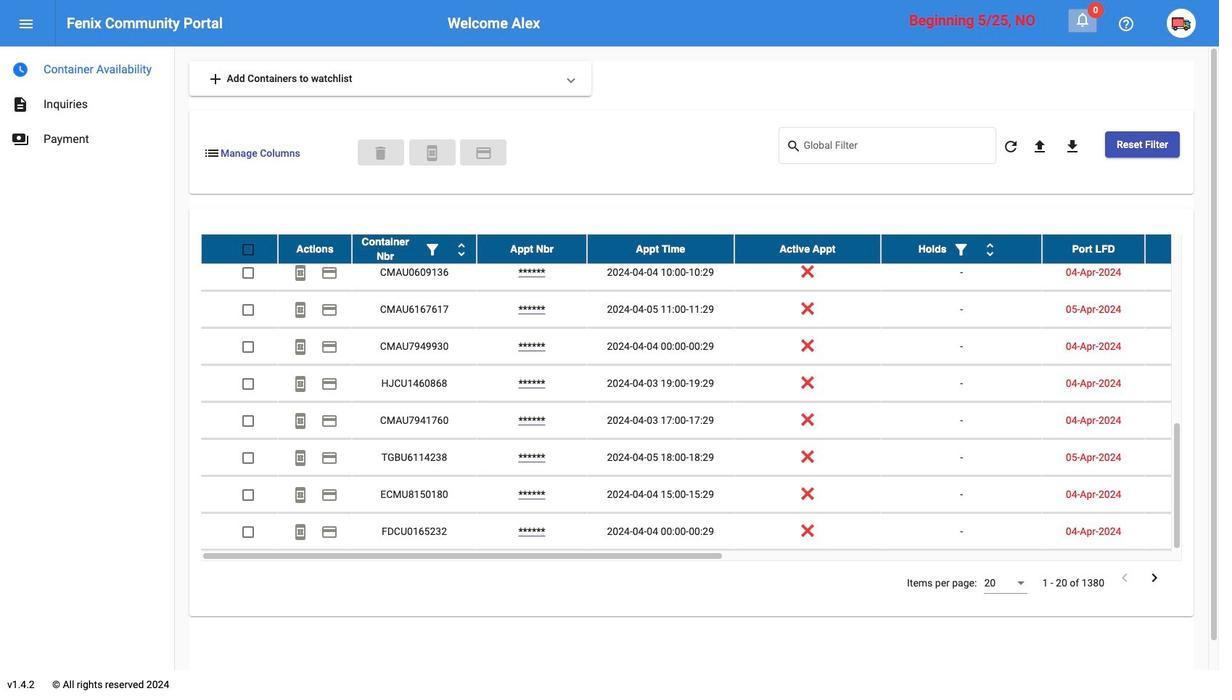Task type: vqa. For each thing, say whether or not it's contained in the screenshot.
Appt Time at the right
no



Task type: describe. For each thing, give the bounding box(es) containing it.
delete image
[[372, 144, 390, 162]]

cell for 8th row
[[1146, 439, 1220, 476]]

6 column header from the left
[[881, 235, 1042, 264]]

3 row from the top
[[201, 254, 1220, 291]]

6 row from the top
[[201, 365, 1220, 402]]

cell for seventh row
[[1146, 402, 1220, 438]]

9 row from the top
[[201, 476, 1220, 513]]

cell for 4th row from the top
[[1146, 291, 1220, 327]]

1 column header from the left
[[278, 235, 352, 264]]

5 column header from the left
[[734, 235, 881, 264]]



Task type: locate. For each thing, give the bounding box(es) containing it.
cell for 9th row from the top
[[1146, 476, 1220, 513]]

3 cell from the top
[[1146, 291, 1220, 327]]

cell for 6th row from the bottom
[[1146, 328, 1220, 364]]

10 row from the top
[[201, 513, 1220, 550]]

row
[[201, 217, 1220, 254], [201, 235, 1220, 264], [201, 254, 1220, 291], [201, 291, 1220, 328], [201, 328, 1220, 365], [201, 365, 1220, 402], [201, 402, 1220, 439], [201, 439, 1220, 476], [201, 476, 1220, 513], [201, 513, 1220, 550]]

7 cell from the top
[[1146, 439, 1220, 476]]

no color image
[[1074, 11, 1092, 28], [207, 71, 224, 88], [786, 138, 804, 155], [1064, 138, 1082, 156], [292, 227, 309, 245], [321, 227, 338, 245], [424, 241, 441, 259], [982, 241, 999, 259], [321, 264, 338, 282], [292, 339, 309, 356], [292, 376, 309, 393], [321, 376, 338, 393], [321, 413, 338, 430], [292, 450, 309, 467], [321, 487, 338, 504], [1146, 569, 1164, 587]]

6 cell from the top
[[1146, 402, 1220, 438]]

5 row from the top
[[201, 328, 1220, 365]]

3 column header from the left
[[477, 235, 587, 264]]

grid
[[201, 217, 1220, 561]]

navigation
[[0, 46, 174, 157]]

Global Watchlist Filter field
[[804, 142, 989, 154]]

cell for tenth row from the bottom of the page
[[1146, 217, 1220, 253]]

4 row from the top
[[201, 291, 1220, 328]]

2 cell from the top
[[1146, 254, 1220, 290]]

cell for sixth row
[[1146, 365, 1220, 401]]

2 column header from the left
[[352, 235, 477, 264]]

column header
[[278, 235, 352, 264], [352, 235, 477, 264], [477, 235, 587, 264], [587, 235, 734, 264], [734, 235, 881, 264], [881, 235, 1042, 264], [1042, 235, 1146, 264], [1146, 235, 1220, 264]]

9 cell from the top
[[1146, 513, 1220, 550]]

4 column header from the left
[[587, 235, 734, 264]]

2 row from the top
[[201, 235, 1220, 264]]

8 row from the top
[[201, 439, 1220, 476]]

1 cell from the top
[[1146, 217, 1220, 253]]

cell
[[1146, 217, 1220, 253], [1146, 254, 1220, 290], [1146, 291, 1220, 327], [1146, 328, 1220, 364], [1146, 365, 1220, 401], [1146, 402, 1220, 438], [1146, 439, 1220, 476], [1146, 476, 1220, 513], [1146, 513, 1220, 550]]

cell for first row from the bottom of the page
[[1146, 513, 1220, 550]]

7 row from the top
[[201, 402, 1220, 439]]

1 row from the top
[[201, 217, 1220, 254]]

5 cell from the top
[[1146, 365, 1220, 401]]

8 column header from the left
[[1146, 235, 1220, 264]]

cell for 8th row from the bottom of the page
[[1146, 254, 1220, 290]]

7 column header from the left
[[1042, 235, 1146, 264]]

4 cell from the top
[[1146, 328, 1220, 364]]

no color image
[[17, 15, 35, 33], [1118, 15, 1135, 33], [12, 61, 29, 78], [12, 96, 29, 113], [12, 131, 29, 148], [1002, 138, 1020, 156], [1031, 138, 1049, 156], [203, 144, 221, 162], [424, 144, 441, 162], [475, 144, 492, 162], [453, 241, 470, 259], [953, 241, 970, 259], [292, 264, 309, 282], [292, 302, 309, 319], [321, 302, 338, 319], [321, 339, 338, 356], [292, 413, 309, 430], [321, 450, 338, 467], [292, 487, 309, 504], [292, 524, 309, 541], [321, 524, 338, 541], [1116, 569, 1134, 587]]

8 cell from the top
[[1146, 476, 1220, 513]]



